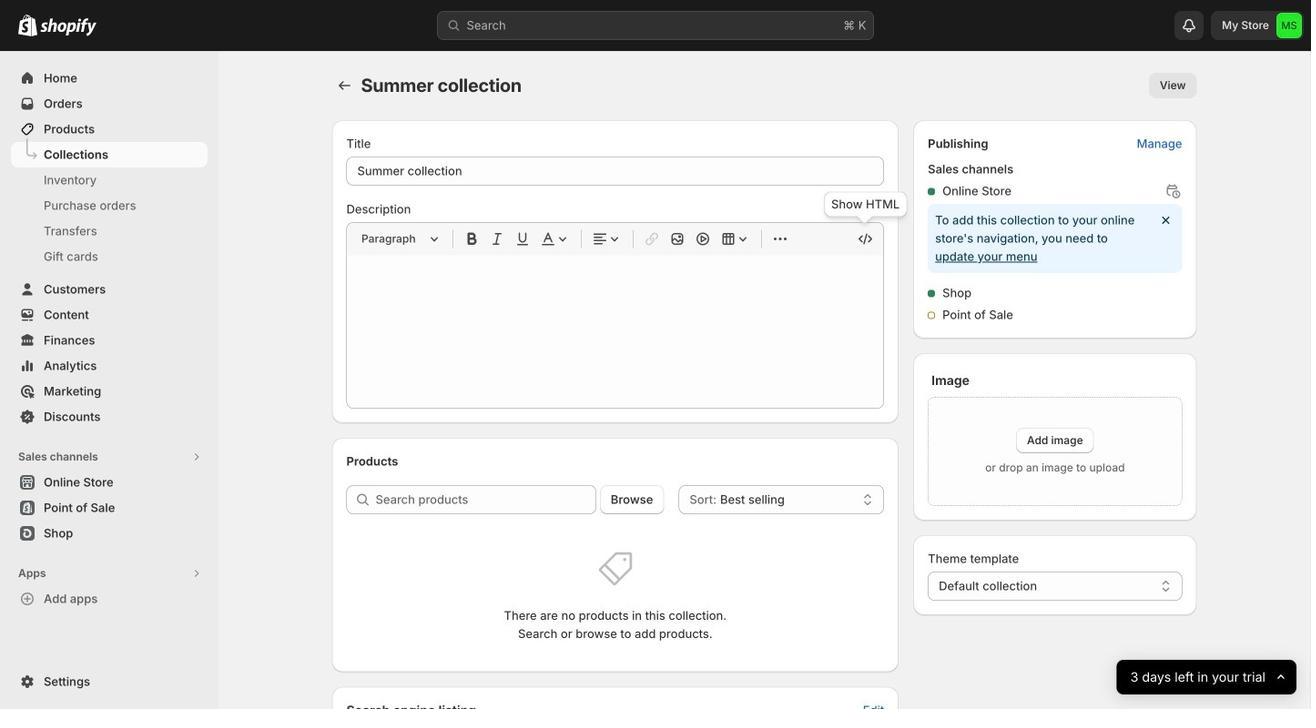 Task type: vqa. For each thing, say whether or not it's contained in the screenshot.
Search countries text box
no



Task type: locate. For each thing, give the bounding box(es) containing it.
status
[[928, 204, 1182, 273]]

no products image
[[597, 551, 634, 587]]

shopify image
[[18, 14, 37, 36], [40, 18, 97, 36]]

1 horizontal spatial shopify image
[[40, 18, 97, 36]]



Task type: describe. For each thing, give the bounding box(es) containing it.
Search products text field
[[376, 485, 596, 514]]

0 horizontal spatial shopify image
[[18, 14, 37, 36]]

e.g. Summer collection, Under $100, Staff picks text field
[[346, 157, 884, 186]]

my store image
[[1277, 13, 1302, 38]]



